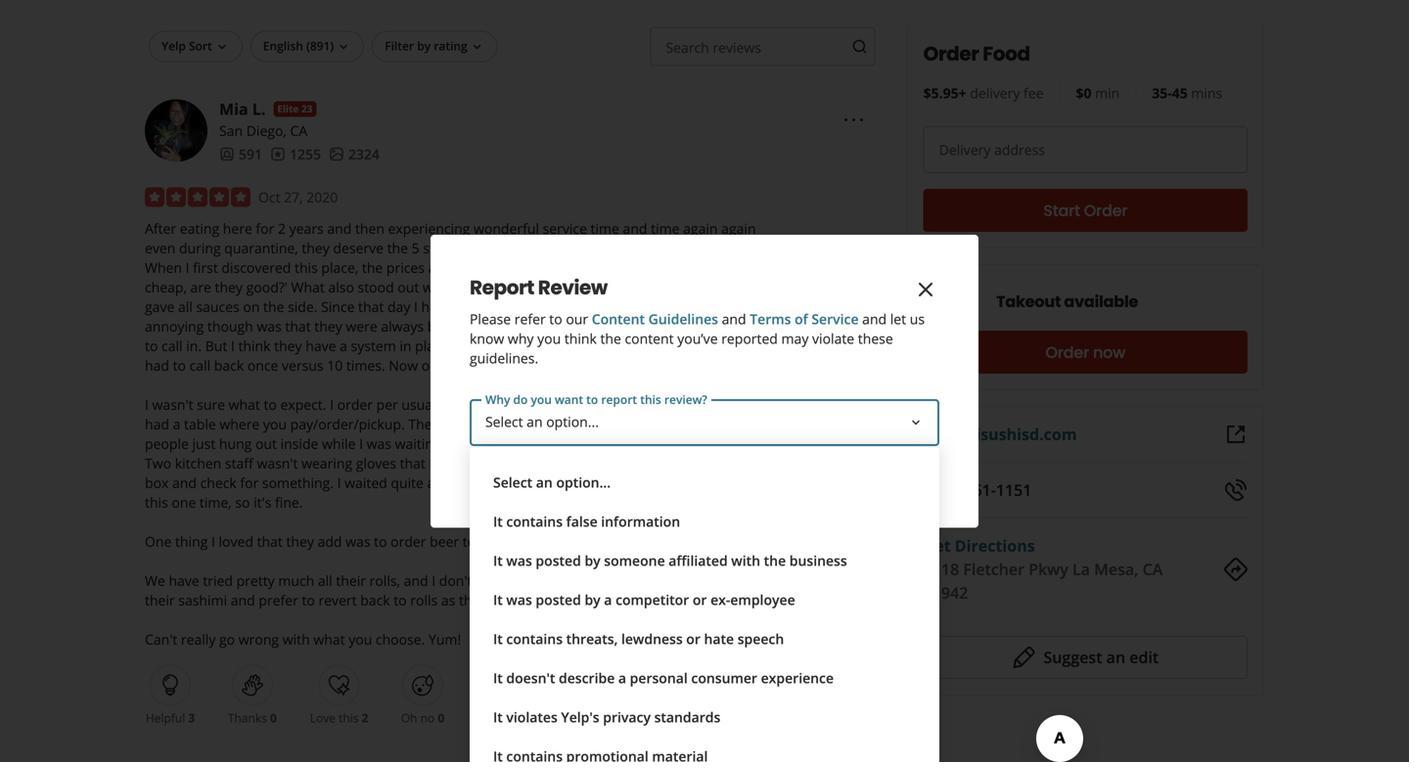Task type: vqa. For each thing, say whether or not it's contained in the screenshot.
bottommost JUST
yes



Task type: describe. For each thing, give the bounding box(es) containing it.
it for it doesn't describe a personal consumer experience
[[493, 669, 503, 687]]

the down good?'
[[263, 297, 284, 316]]

start order button
[[924, 189, 1248, 232]]

think inside we have tried pretty much all their rolls, and i don't think you can be disappointed. we have ordered their sashimi and prefer to revert back to rolls as the only thing i liked was their salmon.
[[476, 571, 508, 590]]

24 external link v2 image
[[1225, 423, 1248, 446]]

elite 23 link
[[273, 101, 317, 117]]

2 horizontal spatial wasn't
[[487, 474, 528, 492]]

35-45 mins
[[1152, 84, 1223, 102]]

standards
[[654, 708, 721, 727]]

0 horizontal spatial thing
[[175, 532, 208, 551]]

their up it contains threats, lewdness or hate speech
[[620, 591, 650, 610]]

24 pencil v2 image
[[1013, 646, 1036, 670]]

review
[[538, 274, 608, 301]]

had inside i wasn't sure what to expect. i order per usual over the phone. walked in the restaurant and they had a table where you pay/order/pickup. the restaurant is small and so it was uncomfortable when people just hung out inside while i was waiting for them to sort some discrepancy on my food order. two kitchen staff wasn't wearing gloves that i saw especially since they open each one of the to go box and check for something. i waited quite a bit and wasn't sure what was happening. it was just this one time, so it's fine.
[[145, 415, 169, 433]]

i up people
[[145, 395, 149, 414]]

order inside delivery address start order
[[1084, 200, 1128, 222]]

privacy
[[603, 708, 651, 727]]

back inside we have tried pretty much all their rolls, and i don't think you can be disappointed. we have ordered their sashimi and prefer to revert back to rolls as the only thing i liked was their salmon.
[[360, 591, 390, 610]]

go inside i wasn't sure what to expect. i order per usual over the phone. walked in the restaurant and they had a table where you pay/order/pickup. the restaurant is small and so it was uncomfortable when people just hung out inside while i was waiting for them to sort some discrepancy on my food order. two kitchen staff wasn't wearing gloves that i saw especially since they open each one of the to go box and check for something. i waited quite a bit and wasn't sure what was happening. it was just this one time, so it's fine.
[[754, 454, 769, 473]]

guidelines.
[[470, 349, 539, 367]]

and up the uncomfortable
[[706, 395, 730, 414]]

(0 reactions) element for oh no 0
[[438, 710, 445, 726]]

a inside after eating here for 2 years and then experiencing wonderful service time and time again again even during quarantine, they deserve the 5 stars. i can't believe i haven't reviewed this place yet. when i first discovered this place, the prices automatically made me think 'oh wow their rolls are cheap, are they good?' what also stood out was that when i asked for sauce on the side, they really gave all sauces on the side. since that day i have yet been disappointed. one thing that was annoying though was that they were always busy, and it was super hard to get through sometimes to call in. but i think they have a system in place because it was happening less and less and i only had to call back once versus 10 times. now on to recent experience during quarantine.
[[340, 337, 347, 355]]

0 horizontal spatial one
[[172, 493, 196, 512]]

then
[[355, 219, 385, 238]]

for down me
[[568, 278, 586, 296]]

threats,
[[566, 630, 618, 648]]

sashimi
[[178, 591, 227, 610]]

and down sometimes
[[705, 337, 729, 355]]

inside
[[281, 434, 319, 453]]

mia l. link
[[219, 98, 266, 119]]

i left first
[[186, 258, 189, 277]]

5 star rating image
[[145, 187, 251, 207]]

helpful
[[146, 710, 185, 726]]

sometimes
[[702, 317, 772, 336]]

address
[[995, 140, 1045, 159]]

automatically
[[428, 258, 514, 277]]

yum!
[[429, 630, 461, 649]]

photos element
[[329, 144, 380, 164]]

terms
[[750, 310, 791, 328]]

option...
[[556, 473, 611, 492]]

violates
[[506, 708, 558, 727]]

something.
[[262, 474, 334, 492]]

was down prices
[[423, 278, 448, 296]]

i left don't at the bottom left of the page
[[432, 571, 436, 590]]

reviews element
[[270, 144, 321, 164]]

i right but
[[231, 337, 235, 355]]

a inside it was posted by a competitor or ex-employee "button"
[[604, 590, 612, 609]]

and up reviewed
[[623, 219, 648, 238]]

you inside the and let us know why you think the content you've reported may violate these guidelines.
[[537, 329, 561, 348]]

years
[[289, 219, 324, 238]]

0 horizontal spatial restaurant
[[436, 415, 503, 433]]

and up "quarantine."
[[649, 337, 673, 355]]

was down open
[[598, 474, 623, 492]]

it doesn't describe a personal consumer experience button
[[485, 658, 924, 698]]

1 horizontal spatial during
[[577, 356, 619, 375]]

it was posted by someone affiliated with the business button
[[485, 541, 924, 580]]

l.
[[252, 98, 266, 119]]

and up reported
[[722, 310, 746, 328]]

can't really go wrong with what you choose. yum!
[[145, 630, 461, 649]]

narumisushisd.com
[[924, 424, 1077, 445]]

order now link
[[924, 331, 1248, 374]]

all inside after eating here for 2 years and then experiencing wonderful service time and time again again even during quarantine, they deserve the 5 stars. i can't believe i haven't reviewed this place yet. when i first discovered this place, the prices automatically made me think 'oh wow their rolls are cheap, are they good?' what also stood out was that when i asked for sauce on the side, they really gave all sauces on the side. since that day i have yet been disappointed. one thing that was annoying though was that they were always busy, and it was super hard to get through sometimes to call in. but i think they have a system in place because it was happening less and less and i only had to call back once versus 10 times. now on to recent experience during quarantine.
[[178, 297, 193, 316]]

0 horizontal spatial go
[[219, 630, 235, 649]]

35-
[[1152, 84, 1172, 102]]

i left "asked"
[[519, 278, 523, 296]]

add
[[318, 532, 342, 551]]

it contains false information button
[[485, 502, 924, 541]]

one thing i loved that they add was to order beer to go and that they have asahi black. delicious!
[[145, 532, 762, 551]]

my
[[688, 434, 708, 453]]

posted for someone
[[536, 551, 581, 570]]

the inside we have tried pretty much all their rolls, and i don't think you can be disappointed. we have ordered their sashimi and prefer to revert back to rolls as the only thing i liked was their salmon.
[[459, 591, 480, 610]]

their up the revert
[[336, 571, 366, 590]]

they up sauces
[[215, 278, 243, 296]]

recent
[[459, 356, 499, 375]]

phone.
[[496, 395, 541, 414]]

though
[[207, 317, 253, 336]]

they left add at the left of page
[[286, 532, 314, 551]]

helpful 3
[[146, 710, 195, 726]]

content
[[625, 329, 674, 348]]

the
[[408, 415, 432, 433]]

the up the discrepancy
[[611, 395, 632, 414]]

gave
[[145, 297, 175, 316]]

0 horizontal spatial with
[[283, 630, 310, 649]]

suggest an edit
[[1044, 647, 1159, 668]]

it was posted by a competitor or ex-employee button
[[485, 580, 924, 619]]

search image
[[852, 39, 868, 54]]

was right the 'though'
[[257, 317, 282, 336]]

mesa,
[[1094, 559, 1139, 580]]

it's
[[254, 493, 272, 512]]

of inside the report review dialog
[[795, 310, 808, 328]]

fletcher
[[964, 559, 1025, 580]]

oh
[[401, 710, 418, 726]]

that up yet
[[451, 278, 477, 296]]

takeout
[[997, 291, 1061, 313]]

16 photos v2 image
[[329, 147, 344, 162]]

staff
[[225, 454, 253, 473]]

this up wow
[[671, 239, 694, 257]]

on right now
[[422, 356, 438, 375]]

i right day
[[414, 297, 418, 316]]

i up pay/order/pickup.
[[330, 395, 334, 414]]

2 0 from the left
[[438, 710, 445, 726]]

their up can't
[[145, 591, 175, 610]]

they up option...
[[566, 454, 594, 473]]

1151
[[996, 480, 1032, 501]]

24 phone v2 image
[[1225, 479, 1248, 502]]

1 horizontal spatial just
[[743, 474, 766, 492]]

i left can't
[[461, 239, 465, 257]]

2 less from the left
[[677, 337, 701, 355]]

a left bit
[[427, 474, 435, 492]]

the right over
[[472, 395, 493, 414]]

asked
[[527, 278, 564, 296]]

and up deserve
[[327, 219, 352, 238]]

on inside i wasn't sure what to expect. i order per usual over the phone. walked in the restaurant and they had a table where you pay/order/pickup. the restaurant is small and so it was uncomfortable when people just hung out inside while i was waiting for them to sort some discrepancy on my food order. two kitchen staff wasn't wearing gloves that i saw especially since they open each one of the to go box and check for something. i waited quite a bit and wasn't sure what was happening. it was just this one time, so it's fine.
[[668, 434, 685, 453]]

2 inside after eating here for 2 years and then experiencing wonderful service time and time again again even during quarantine, they deserve the 5 stars. i can't believe i haven't reviewed this place yet. when i first discovered this place, the prices automatically made me think 'oh wow their rolls are cheap, are they good?' what also stood out was that when i asked for sauce on the side, they really gave all sauces on the side. since that day i have yet been disappointed. one thing that was annoying though was that they were always busy, and it was super hard to get through sometimes to call in. but i think they have a system in place because it was happening less and less and i only had to call back once versus 10 times. now on to recent experience during quarantine.
[[278, 219, 286, 238]]

was down super
[[521, 337, 546, 355]]

had inside after eating here for 2 years and then experiencing wonderful service time and time again again even during quarantine, they deserve the 5 stars. i can't believe i haven't reviewed this place yet. when i first discovered this place, the prices automatically made me think 'oh wow their rolls are cheap, are they good?' what also stood out was that when i asked for sauce on the side, they really gave all sauces on the side. since that day i have yet been disappointed. one thing that was annoying though was that they were always busy, and it was super hard to get through sometimes to call in. but i think they have a system in place because it was happening less and less and i only had to call back once versus 10 times. now on to recent experience during quarantine.
[[145, 356, 169, 375]]

for up saw
[[445, 434, 463, 453]]

2 we from the left
[[676, 571, 696, 590]]

out inside i wasn't sure what to expect. i order per usual over the phone. walked in the restaurant and they had a table where you pay/order/pickup. the restaurant is small and so it was uncomfortable when people just hung out inside while i was waiting for them to sort some discrepancy on my food order. two kitchen staff wasn't wearing gloves that i saw especially since they open each one of the to go box and check for something. i waited quite a bit and wasn't sure what was happening. it was just this one time, so it's fine.
[[255, 434, 277, 453]]

1 horizontal spatial it
[[509, 337, 517, 355]]

1 less from the left
[[621, 337, 645, 355]]

service
[[812, 310, 859, 328]]

disappointed. inside after eating here for 2 years and then experiencing wonderful service time and time again again even during quarantine, they deserve the 5 stars. i can't believe i haven't reviewed this place yet. when i first discovered this place, the prices automatically made me think 'oh wow their rolls are cheap, are they good?' what also stood out was that when i asked for sauce on the side, they really gave all sauces on the side. since that day i have yet been disappointed. one thing that was annoying though was that they were always busy, and it was super hard to get through sometimes to call in. but i think they have a system in place because it was happening less and less and i only had to call back once versus 10 times. now on to recent experience during quarantine.
[[514, 297, 602, 316]]

this up what
[[295, 258, 318, 277]]

an for suggest
[[1107, 647, 1126, 668]]

they right the side,
[[708, 278, 736, 296]]

food
[[711, 434, 741, 453]]

the down the "food"
[[712, 454, 733, 473]]

system
[[351, 337, 396, 355]]

i down wearing at the bottom of page
[[337, 474, 341, 492]]

that down side.
[[285, 317, 311, 336]]

edit
[[1130, 647, 1159, 668]]

content guidelines link
[[592, 310, 718, 328]]

was up the discrepancy
[[616, 415, 640, 433]]

ca inside elite 23 san diego, ca
[[290, 121, 308, 140]]

narumisushisd.com link
[[924, 424, 1077, 445]]

you've
[[678, 329, 718, 348]]

oh no 0
[[401, 710, 445, 726]]

0 horizontal spatial call
[[162, 337, 183, 355]]

it contains false information
[[493, 512, 680, 531]]

it contains threats, lewdness or hate speech button
[[485, 619, 924, 658]]

they up order.
[[734, 395, 762, 414]]

since
[[321, 297, 355, 316]]

for down staff
[[240, 474, 259, 492]]

pkwy
[[1029, 559, 1069, 580]]

think up the sauce
[[582, 258, 614, 277]]

and right bit
[[459, 474, 483, 492]]

0 horizontal spatial during
[[179, 239, 221, 257]]

after eating here for 2 years and then experiencing wonderful service time and time again again even during quarantine, they deserve the 5 stars. i can't believe i haven't reviewed this place yet. when i first discovered this place, the prices automatically made me think 'oh wow their rolls are cheap, are they good?' what also stood out was that when i asked for sauce on the side, they really gave all sauces on the side. since that day i have yet been disappointed. one thing that was annoying though was that they were always busy, and it was super hard to get through sometimes to call in. but i think they have a system in place because it was happening less and less and i only had to call back once versus 10 times. now on to recent experience during quarantine.
[[145, 219, 774, 375]]

or inside it was posted by a competitor or ex-employee "button"
[[693, 590, 707, 609]]

have down it contains false information
[[587, 532, 618, 551]]

been
[[479, 297, 511, 316]]

some
[[549, 434, 585, 453]]

discovered
[[222, 258, 291, 277]]

they down false
[[556, 532, 584, 551]]

when
[[145, 258, 182, 277]]

a up people
[[173, 415, 180, 433]]

their inside after eating here for 2 years and then experiencing wonderful service time and time again again even during quarantine, they deserve the 5 stars. i can't believe i haven't reviewed this place yet. when i first discovered this place, the prices automatically made me think 'oh wow their rolls are cheap, are they good?' what also stood out was that when i asked for sauce on the side, they really gave all sauces on the side. since that day i have yet been disappointed. one thing that was annoying though was that they were always busy, and it was super hard to get through sometimes to call in. but i think they have a system in place because it was happening less and less and i only had to call back once versus 10 times. now on to recent experience during quarantine.
[[676, 258, 706, 277]]

select an option... button
[[485, 463, 924, 502]]

1 0 from the left
[[270, 710, 277, 726]]

one inside after eating here for 2 years and then experiencing wonderful service time and time again again even during quarantine, they deserve the 5 stars. i can't believe i haven't reviewed this place yet. when i first discovered this place, the prices automatically made me think 'oh wow their rolls are cheap, are they good?' what also stood out was that when i asked for sauce on the side, they really gave all sauces on the side. since that day i have yet been disappointed. one thing that was annoying though was that they were always busy, and it was super hard to get through sometimes to call in. but i think they have a system in place because it was happening less and less and i only had to call back once versus 10 times. now on to recent experience during quarantine.
[[605, 297, 632, 316]]

was up gloves
[[367, 434, 392, 453]]

i down 'service'
[[552, 239, 555, 257]]

really inside after eating here for 2 years and then experiencing wonderful service time and time again again even during quarantine, they deserve the 5 stars. i can't believe i haven't reviewed this place yet. when i first discovered this place, the prices automatically made me think 'oh wow their rolls are cheap, are they good?' what also stood out was that when i asked for sauce on the side, they really gave all sauces on the side. since that day i have yet been disappointed. one thing that was annoying though was that they were always busy, and it was super hard to get through sometimes to call in. but i think they have a system in place because it was happening less and less and i only had to call back once versus 10 times. now on to recent experience during quarantine.
[[739, 278, 774, 296]]

order for food
[[924, 40, 979, 68]]

think inside the and let us know why you think the content you've reported may violate these guidelines.
[[565, 329, 597, 348]]

always
[[381, 317, 424, 336]]

i right while
[[359, 434, 363, 453]]

1 vertical spatial sure
[[531, 474, 560, 492]]

it inside i wasn't sure what to expect. i order per usual over the phone. walked in the restaurant and they had a table where you pay/order/pickup. the restaurant is small and so it was uncomfortable when people just hung out inside while i was waiting for them to sort some discrepancy on my food order. two kitchen staff wasn't wearing gloves that i saw especially since they open each one of the to go box and check for something. i waited quite a bit and wasn't sure what was happening. it was just this one time, so it's fine.
[[702, 474, 711, 492]]

can
[[539, 571, 561, 590]]

each
[[634, 454, 664, 473]]

close image
[[914, 278, 938, 301]]

quite
[[391, 474, 424, 492]]

happening
[[549, 337, 617, 355]]

beer
[[430, 532, 459, 551]]

you left choose.
[[349, 630, 372, 649]]

liked
[[558, 591, 588, 610]]

1 vertical spatial order
[[391, 532, 426, 551]]

2 time from the left
[[651, 219, 680, 238]]

i left saw
[[429, 454, 433, 473]]

by for someone
[[585, 551, 601, 570]]

0 vertical spatial one
[[668, 454, 692, 473]]

that up can
[[527, 532, 552, 551]]

was right add at the left of page
[[346, 532, 370, 551]]

461-
[[964, 480, 996, 501]]

it for it was posted by a competitor or ex-employee
[[493, 590, 503, 609]]

it for it contains false information
[[493, 512, 503, 531]]

the up stood on the left of page
[[362, 258, 383, 277]]

the inside button
[[764, 551, 786, 570]]

table
[[184, 415, 216, 433]]

they down years
[[302, 239, 330, 257]]

please refer to our content guidelines and terms of service
[[470, 310, 859, 328]]

photo of mia l. image
[[145, 99, 208, 162]]

and down walked
[[557, 415, 582, 433]]

prefer
[[259, 591, 298, 610]]

it violates yelp's privacy standards
[[493, 708, 721, 727]]

was inside button
[[506, 551, 532, 570]]

to inside the report review dialog
[[549, 310, 563, 328]]

1 vertical spatial are
[[190, 278, 211, 296]]

and up because
[[465, 317, 489, 336]]

$0
[[1076, 84, 1092, 102]]

check
[[200, 474, 237, 492]]

0 horizontal spatial wasn't
[[152, 395, 193, 414]]

1 vertical spatial what
[[563, 474, 595, 492]]

or inside it contains threats, lewdness or hate speech button
[[686, 630, 701, 648]]

love this 2
[[310, 710, 368, 726]]

may
[[782, 329, 809, 348]]

haven't
[[559, 239, 606, 257]]

order food
[[924, 40, 1030, 68]]

1 horizontal spatial place
[[698, 239, 732, 257]]

was down the "food"
[[714, 474, 739, 492]]

27,
[[284, 188, 303, 206]]

as
[[441, 591, 455, 610]]

them
[[467, 434, 500, 453]]

this left the (2 reactions) element
[[339, 710, 359, 726]]

order for now
[[1046, 342, 1089, 364]]

thing inside after eating here for 2 years and then experiencing wonderful service time and time again again even during quarantine, they deserve the 5 stars. i can't believe i haven't reviewed this place yet. when i first discovered this place, the prices automatically made me think 'oh wow their rolls are cheap, are they good?' what also stood out was that when i asked for sauce on the side, they really gave all sauces on the side. since that day i have yet been disappointed. one thing that was annoying though was that they were always busy, and it was super hard to get through sometimes to call in. but i think they have a system in place because it was happening less and less and i only had to call back once versus 10 times. now on to recent experience during quarantine.
[[636, 297, 668, 316]]

have up busy,
[[421, 297, 452, 316]]



Task type: locate. For each thing, give the bounding box(es) containing it.
thing left loved at the left bottom
[[175, 532, 208, 551]]

1 (0 reactions) element from the left
[[270, 710, 277, 726]]

have up sashimi
[[169, 571, 199, 590]]

and inside the and let us know why you think the content you've reported may violate these guidelines.
[[862, 310, 887, 328]]

speech
[[738, 630, 784, 648]]

in inside i wasn't sure what to expect. i order per usual over the phone. walked in the restaurant and they had a table where you pay/order/pickup. the restaurant is small and so it was uncomfortable when people just hung out inside while i was waiting for them to sort some discrepancy on my food order. two kitchen staff wasn't wearing gloves that i saw especially since they open each one of the to go box and check for something. i waited quite a bit and wasn't sure what was happening. it was just this one time, so it's fine.
[[595, 395, 607, 414]]

salmon.
[[653, 591, 704, 610]]

0 horizontal spatial out
[[255, 434, 277, 453]]

(619) 461-1151
[[924, 480, 1032, 501]]

pay/order/pickup.
[[290, 415, 405, 433]]

by for a
[[585, 590, 601, 609]]

0 horizontal spatial (0 reactions) element
[[270, 710, 277, 726]]

was down the been
[[504, 317, 529, 336]]

versus
[[282, 356, 324, 375]]

1 vertical spatial place
[[415, 337, 449, 355]]

mins
[[1192, 84, 1223, 102]]

was left the liked
[[506, 590, 532, 609]]

wasn't up table at the bottom
[[152, 395, 193, 414]]

3
[[188, 710, 195, 726]]

2 right love
[[362, 710, 368, 726]]

posted inside it was posted by a competitor or ex-employee "button"
[[536, 590, 581, 609]]

1 by from the top
[[585, 551, 601, 570]]

oct
[[258, 188, 280, 206]]

that right loved at the left bottom
[[257, 532, 283, 551]]

really right can't
[[181, 630, 216, 649]]

sure down since
[[531, 474, 560, 492]]

1 vertical spatial order
[[1084, 200, 1128, 222]]

you inside i wasn't sure what to expect. i order per usual over the phone. walked in the restaurant and they had a table where you pay/order/pickup. the restaurant is small and so it was uncomfortable when people just hung out inside while i was waiting for them to sort some discrepancy on my food order. two kitchen staff wasn't wearing gloves that i saw especially since they open each one of the to go box and check for something. i waited quite a bit and wasn't sure what was happening. it was just this one time, so it's fine.
[[263, 415, 287, 433]]

1 had from the top
[[145, 356, 169, 375]]

0 horizontal spatial 0
[[270, 710, 277, 726]]

0 horizontal spatial just
[[192, 434, 216, 453]]

0 vertical spatial one
[[605, 297, 632, 316]]

wearing
[[302, 454, 352, 473]]

posted up can
[[536, 551, 581, 570]]

you left can
[[512, 571, 535, 590]]

1 horizontal spatial less
[[677, 337, 701, 355]]

so left the "it's"
[[235, 493, 250, 512]]

food
[[983, 40, 1030, 68]]

of
[[795, 310, 808, 328], [696, 454, 709, 473]]

1 contains from the top
[[506, 512, 563, 531]]

1 horizontal spatial with
[[731, 551, 761, 570]]

1 horizontal spatial 0
[[438, 710, 445, 726]]

24 directions v2 image
[[1225, 558, 1248, 581]]

1 horizontal spatial wasn't
[[257, 454, 298, 473]]

with inside button
[[731, 551, 761, 570]]

only
[[740, 337, 767, 355], [483, 591, 511, 610]]

(0 reactions) element right thanks
[[270, 710, 277, 726]]

the down the content
[[600, 329, 621, 348]]

with
[[731, 551, 761, 570], [283, 630, 310, 649]]

1 horizontal spatial one
[[668, 454, 692, 473]]

so down walked
[[585, 415, 600, 433]]

by inside button
[[585, 551, 601, 570]]

you up inside
[[263, 415, 287, 433]]

0 horizontal spatial place
[[415, 337, 449, 355]]

on down 'oh
[[630, 278, 647, 296]]

in right walked
[[595, 395, 607, 414]]

1 vertical spatial just
[[743, 474, 766, 492]]

0 vertical spatial ca
[[290, 121, 308, 140]]

1 vertical spatial rolls
[[410, 591, 438, 610]]

posted for a
[[536, 590, 581, 609]]

thanks 0
[[228, 710, 277, 726]]

0 horizontal spatial back
[[214, 356, 244, 375]]

0 horizontal spatial one
[[145, 532, 172, 551]]

(0 reactions) element for thanks 0
[[270, 710, 277, 726]]

super
[[533, 317, 569, 336]]

  text field
[[650, 27, 876, 66]]

deserve
[[333, 239, 384, 257]]

that down the side,
[[672, 297, 698, 316]]

place left yet.
[[698, 239, 732, 257]]

2 vertical spatial go
[[219, 630, 235, 649]]

pretty
[[236, 571, 275, 590]]

the inside the and let us know why you think the content you've reported may violate these guidelines.
[[600, 329, 621, 348]]

0 horizontal spatial less
[[621, 337, 645, 355]]

or left hate
[[686, 630, 701, 648]]

0 vertical spatial sure
[[197, 395, 225, 414]]

(0 reactions) element
[[270, 710, 277, 726], [438, 710, 445, 726]]

0 vertical spatial out
[[398, 278, 419, 296]]

an left edit
[[1107, 647, 1126, 668]]

think right don't at the bottom left of the page
[[476, 571, 508, 590]]

0 vertical spatial really
[[739, 278, 774, 296]]

violate
[[812, 329, 855, 348]]

this down box
[[145, 493, 168, 512]]

just
[[192, 434, 216, 453], [743, 474, 766, 492]]

good?'
[[246, 278, 288, 296]]

0 vertical spatial in
[[400, 337, 412, 355]]

2 vertical spatial thing
[[514, 591, 547, 610]]

only down sometimes
[[740, 337, 767, 355]]

1 vertical spatial when
[[742, 415, 778, 433]]

asahi
[[622, 532, 656, 551]]

0
[[270, 710, 277, 726], [438, 710, 445, 726]]

that inside i wasn't sure what to expect. i order per usual over the phone. walked in the restaurant and they had a table where you pay/order/pickup. the restaurant is small and so it was uncomfortable when people just hung out inside while i was waiting for them to sort some discrepancy on my food order. two kitchen staff wasn't wearing gloves that i saw especially since they open each one of the to go box and check for something. i waited quite a bit and wasn't sure what was happening. it was just this one time, so it's fine.
[[400, 454, 426, 473]]

0 horizontal spatial sure
[[197, 395, 225, 414]]

when inside after eating here for 2 years and then experiencing wonderful service time and time again again even during quarantine, they deserve the 5 stars. i can't believe i haven't reviewed this place yet. when i first discovered this place, the prices automatically made me think 'oh wow their rolls are cheap, are they good?' what also stood out was that when i asked for sauce on the side, they really gave all sauces on the side. since that day i have yet been disappointed. one thing that was annoying though was that they were always busy, and it was super hard to get through sometimes to call in. but i think they have a system in place because it was happening less and less and i only had to call back once versus 10 times. now on to recent experience during quarantine.
[[480, 278, 516, 296]]

1 horizontal spatial call
[[190, 356, 211, 375]]

know
[[470, 329, 504, 348]]

an inside field
[[536, 473, 553, 492]]

place down busy,
[[415, 337, 449, 355]]

is
[[506, 415, 516, 433]]

call down annoying
[[162, 337, 183, 355]]

be
[[565, 571, 581, 590]]

order
[[924, 40, 979, 68], [1084, 200, 1128, 222], [1046, 342, 1089, 364]]

posted inside it was posted by someone affiliated with the business button
[[536, 551, 581, 570]]

5
[[412, 239, 420, 257]]

1 vertical spatial wasn't
[[257, 454, 298, 473]]

0 horizontal spatial so
[[235, 493, 250, 512]]

by
[[585, 551, 601, 570], [585, 590, 601, 609]]

1 vertical spatial only
[[483, 591, 511, 610]]

1 horizontal spatial order
[[391, 532, 426, 551]]

1 horizontal spatial all
[[318, 571, 333, 590]]

on down good?'
[[243, 297, 260, 316]]

all inside we have tried pretty much all their rolls, and i don't think you can be disappointed. we have ordered their sashimi and prefer to revert back to rolls as the only thing i liked was their salmon.
[[318, 571, 333, 590]]

when up order.
[[742, 415, 778, 433]]

contains for false
[[506, 512, 563, 531]]

sauce
[[590, 278, 626, 296]]

0 vertical spatial 2
[[278, 219, 286, 238]]

0 horizontal spatial ca
[[290, 121, 308, 140]]

one down box
[[145, 532, 172, 551]]

and down select
[[499, 532, 523, 551]]

thing down can
[[514, 591, 547, 610]]

of up may
[[795, 310, 808, 328]]

wrong
[[239, 630, 279, 649]]

1 vertical spatial so
[[235, 493, 250, 512]]

and right rolls,
[[404, 571, 428, 590]]

contains up doesn't
[[506, 630, 563, 648]]

wasn't up something.
[[257, 454, 298, 473]]

(2 reactions) element
[[362, 710, 368, 726]]

1 vertical spatial really
[[181, 630, 216, 649]]

1 vertical spatial restaurant
[[436, 415, 503, 433]]

per
[[376, 395, 398, 414]]

you
[[537, 329, 561, 348], [263, 415, 287, 433], [512, 571, 535, 590], [349, 630, 372, 649]]

wow
[[643, 258, 673, 277]]

stood
[[358, 278, 394, 296]]

and
[[327, 219, 352, 238], [623, 219, 648, 238], [722, 310, 746, 328], [862, 310, 887, 328], [465, 317, 489, 336], [649, 337, 673, 355], [705, 337, 729, 355], [706, 395, 730, 414], [557, 415, 582, 433], [172, 474, 197, 492], [459, 474, 483, 492], [499, 532, 523, 551], [404, 571, 428, 590], [231, 591, 255, 610]]

1 vertical spatial 2
[[362, 710, 368, 726]]

start
[[1044, 200, 1080, 222]]

a inside it doesn't describe a personal consumer experience button
[[619, 669, 626, 687]]

experiencing
[[388, 219, 470, 238]]

this inside i wasn't sure what to expect. i order per usual over the phone. walked in the restaurant and they had a table where you pay/order/pickup. the restaurant is small and so it was uncomfortable when people just hung out inside while i was waiting for them to sort some discrepancy on my food order. two kitchen staff wasn't wearing gloves that i saw especially since they open each one of the to go box and check for something. i waited quite a bit and wasn't sure what was happening. it was just this one time, so it's fine.
[[145, 493, 168, 512]]

are down yet.
[[741, 258, 762, 277]]

it for it was posted by someone affiliated with the business
[[493, 551, 503, 570]]

0 vertical spatial or
[[693, 590, 707, 609]]

1 we from the left
[[145, 571, 165, 590]]

0 horizontal spatial only
[[483, 591, 511, 610]]

out inside after eating here for 2 years and then experiencing wonderful service time and time again again even during quarantine, they deserve the 5 stars. i can't believe i haven't reviewed this place yet. when i first discovered this place, the prices automatically made me think 'oh wow their rolls are cheap, are they good?' what also stood out was that when i asked for sauce on the side, they really gave all sauces on the side. since that day i have yet been disappointed. one thing that was annoying though was that they were always busy, and it was super hard to get through sometimes to call in. but i think they have a system in place because it was happening less and less and i only had to call back once versus 10 times. now on to recent experience during quarantine.
[[398, 278, 419, 296]]

hate
[[704, 630, 734, 648]]

it for it contains threats, lewdness or hate speech
[[493, 630, 503, 648]]

time up reviewed
[[651, 219, 680, 238]]

16 friends v2 image
[[219, 147, 235, 162]]

saw
[[437, 454, 461, 473]]

one down the sauce
[[605, 297, 632, 316]]

a right the liked
[[604, 590, 612, 609]]

it right "know"
[[509, 337, 517, 355]]

side.
[[288, 297, 318, 316]]

it up we have tried pretty much all their rolls, and i don't think you can be disappointed. we have ordered their sashimi and prefer to revert back to rolls as the only thing i liked was their salmon.
[[493, 551, 503, 570]]

i down can
[[550, 591, 554, 610]]

1 again from the left
[[683, 219, 718, 238]]

1 vertical spatial it
[[509, 337, 517, 355]]

0 horizontal spatial experience
[[503, 356, 573, 375]]

0 right thanks
[[270, 710, 277, 726]]

also
[[328, 278, 354, 296]]

order left beer
[[391, 532, 426, 551]]

busy,
[[427, 317, 461, 336]]

had up people
[[145, 415, 169, 433]]

again up the side,
[[683, 219, 718, 238]]

it left violates
[[493, 708, 503, 727]]

0 vertical spatial with
[[731, 551, 761, 570]]

sure up table at the bottom
[[197, 395, 225, 414]]

thing inside we have tried pretty much all their rolls, and i don't think you can be disappointed. we have ordered their sashimi and prefer to revert back to rolls as the only thing i liked was their salmon.
[[514, 591, 547, 610]]

that down stood on the left of page
[[358, 297, 384, 316]]

0 horizontal spatial what
[[229, 395, 260, 414]]

on
[[630, 278, 647, 296], [243, 297, 260, 316], [422, 356, 438, 375], [668, 434, 685, 453]]

rolls inside we have tried pretty much all their rolls, and i don't think you can be disappointed. we have ordered their sashimi and prefer to revert back to rolls as the only thing i liked was their salmon.
[[410, 591, 438, 610]]

love
[[310, 710, 336, 726]]

2 contains from the top
[[506, 630, 563, 648]]

reviewed
[[609, 239, 667, 257]]

was up sometimes
[[701, 297, 726, 316]]

usual
[[402, 395, 436, 414]]

2 vertical spatial wasn't
[[487, 474, 528, 492]]

only inside after eating here for 2 years and then experiencing wonderful service time and time again again even during quarantine, they deserve the 5 stars. i can't believe i haven't reviewed this place yet. when i first discovered this place, the prices automatically made me think 'oh wow their rolls are cheap, are they good?' what also stood out was that when i asked for sauce on the side, they really gave all sauces on the side. since that day i have yet been disappointed. one thing that was annoying though was that they were always busy, and it was super hard to get through sometimes to call in. but i think they have a system in place because it was happening less and less and i only had to call back once versus 10 times. now on to recent experience during quarantine.
[[740, 337, 767, 355]]

during down the eating
[[179, 239, 221, 257]]

0 horizontal spatial again
[[683, 219, 718, 238]]

or left ex-
[[693, 590, 707, 609]]

out
[[398, 278, 419, 296], [255, 434, 277, 453]]

0 vertical spatial back
[[214, 356, 244, 375]]

1 horizontal spatial an
[[1107, 647, 1126, 668]]

1 horizontal spatial so
[[585, 415, 600, 433]]

describe
[[559, 669, 615, 687]]

we up salmon.
[[676, 571, 696, 590]]

was right the liked
[[591, 591, 616, 610]]

0 vertical spatial an
[[536, 473, 553, 492]]

an for select
[[536, 473, 553, 492]]

have up 10
[[306, 337, 336, 355]]

1 vertical spatial experience
[[761, 669, 834, 687]]

during
[[179, 239, 221, 257], [577, 356, 619, 375]]

please
[[470, 310, 511, 328]]

16 review v2 image
[[270, 147, 286, 162]]

rolls down yet.
[[710, 258, 737, 277]]

i left loved at the left bottom
[[211, 532, 215, 551]]

they up 'versus'
[[274, 337, 302, 355]]

$0 min
[[1076, 84, 1120, 102]]

in up now
[[400, 337, 412, 355]]

1 horizontal spatial one
[[605, 297, 632, 316]]

out right 'hung'
[[255, 434, 277, 453]]

had down annoying
[[145, 356, 169, 375]]

only right as
[[483, 591, 511, 610]]

experience inside it doesn't describe a personal consumer experience button
[[761, 669, 834, 687]]

on left my
[[668, 434, 685, 453]]

1 vertical spatial ca
[[1143, 559, 1163, 580]]

an
[[536, 473, 553, 492], [1107, 647, 1126, 668]]

choose.
[[376, 630, 425, 649]]

side,
[[675, 278, 704, 296]]

by inside "button"
[[585, 590, 601, 609]]

2 again from the left
[[722, 219, 756, 238]]

1 vertical spatial contains
[[506, 630, 563, 648]]

rolls inside after eating here for 2 years and then experiencing wonderful service time and time again again even during quarantine, they deserve the 5 stars. i can't believe i haven't reviewed this place yet. when i first discovered this place, the prices automatically made me think 'oh wow their rolls are cheap, are they good?' what also stood out was that when i asked for sauce on the side, they really gave all sauces on the side. since that day i have yet been disappointed. one thing that was annoying though was that they were always busy, and it was super hard to get through sometimes to call in. but i think they have a system in place because it was happening less and less and i only had to call back once versus 10 times. now on to recent experience during quarantine.
[[710, 258, 737, 277]]

by down it contains false information
[[585, 551, 601, 570]]

0 horizontal spatial of
[[696, 454, 709, 473]]

have up ex-
[[700, 571, 730, 590]]

oct 27, 2020
[[258, 188, 338, 206]]

0 vertical spatial just
[[192, 434, 216, 453]]

it left doesn't
[[493, 669, 503, 687]]

think up the once
[[238, 337, 271, 355]]

it inside "button"
[[493, 590, 503, 609]]

0 vertical spatial it
[[493, 317, 501, 336]]

0 vertical spatial posted
[[536, 551, 581, 570]]

they down since
[[314, 317, 342, 336]]

delivery
[[939, 140, 991, 159]]

1 vertical spatial had
[[145, 415, 169, 433]]

to
[[549, 310, 563, 328], [607, 317, 620, 336], [145, 337, 158, 355], [173, 356, 186, 375], [442, 356, 455, 375], [264, 395, 277, 414], [504, 434, 517, 453], [737, 454, 750, 473], [374, 532, 387, 551], [463, 532, 476, 551], [302, 591, 315, 610], [394, 591, 407, 610]]

2 (0 reactions) element from the left
[[438, 710, 445, 726]]

(3 reactions) element
[[188, 710, 195, 726]]

1 horizontal spatial back
[[360, 591, 390, 610]]

was inside we have tried pretty much all their rolls, and i don't think you can be disappointed. we have ordered their sashimi and prefer to revert back to rolls as the only thing i liked was their salmon.
[[591, 591, 616, 610]]

prices
[[387, 258, 425, 277]]

0 vertical spatial wasn't
[[152, 395, 193, 414]]

the left 5
[[387, 239, 408, 257]]

ca inside get directions 9118 fletcher pkwy la mesa, ca 91942
[[1143, 559, 1163, 580]]

it doesn't describe a personal consumer experience
[[493, 669, 834, 687]]

Why do you want to report this review? field
[[470, 399, 940, 762]]

suggest an edit button
[[924, 636, 1248, 679]]

1 horizontal spatial go
[[479, 532, 495, 551]]

1 vertical spatial during
[[577, 356, 619, 375]]

1 horizontal spatial restaurant
[[635, 395, 702, 414]]

suggest
[[1044, 647, 1103, 668]]

1 horizontal spatial (0 reactions) element
[[438, 710, 445, 726]]

1 posted from the top
[[536, 551, 581, 570]]

0 horizontal spatial order
[[337, 395, 373, 414]]

experience down why
[[503, 356, 573, 375]]

1 horizontal spatial 2
[[362, 710, 368, 726]]

don't
[[439, 571, 472, 590]]

0 horizontal spatial an
[[536, 473, 553, 492]]

fee
[[1024, 84, 1044, 102]]

was inside "button"
[[506, 590, 532, 609]]

doesn't
[[506, 669, 555, 687]]

1 horizontal spatial in
[[595, 395, 607, 414]]

1 horizontal spatial out
[[398, 278, 419, 296]]

less down through
[[677, 337, 701, 355]]

2 by from the top
[[585, 590, 601, 609]]

can't
[[469, 239, 499, 257]]

and down pretty
[[231, 591, 255, 610]]

experience inside after eating here for 2 years and then experiencing wonderful service time and time again again even during quarantine, they deserve the 5 stars. i can't believe i haven't reviewed this place yet. when i first discovered this place, the prices automatically made me think 'oh wow their rolls are cheap, are they good?' what also stood out was that when i asked for sauce on the side, they really gave all sauces on the side. since that day i have yet been disappointed. one thing that was annoying though was that they were always busy, and it was super hard to get through sometimes to call in. but i think they have a system in place because it was happening less and less and i only had to call back once versus 10 times. now on to recent experience during quarantine.
[[503, 356, 573, 375]]

a right describe
[[619, 669, 626, 687]]

0 vertical spatial so
[[585, 415, 600, 433]]

i wasn't sure what to expect. i order per usual over the phone. walked in the restaurant and they had a table where you pay/order/pickup. the restaurant is small and so it was uncomfortable when people just hung out inside while i was waiting for them to sort some discrepancy on my food order. two kitchen staff wasn't wearing gloves that i saw especially since they open each one of the to go box and check for something. i waited quite a bit and wasn't sure what was happening. it was just this one time, so it's fine.
[[145, 395, 784, 512]]

experience
[[503, 356, 573, 375], [761, 669, 834, 687]]

0 horizontal spatial in
[[400, 337, 412, 355]]

2 vertical spatial it
[[604, 415, 612, 433]]

back down rolls,
[[360, 591, 390, 610]]

order now
[[1046, 342, 1126, 364]]

back inside after eating here for 2 years and then experiencing wonderful service time and time again again even during quarantine, they deserve the 5 stars. i can't believe i haven't reviewed this place yet. when i first discovered this place, the prices automatically made me think 'oh wow their rolls are cheap, are they good?' what also stood out was that when i asked for sauce on the side, they really gave all sauces on the side. since that day i have yet been disappointed. one thing that was annoying though was that they were always busy, and it was super hard to get through sometimes to call in. but i think they have a system in place because it was happening less and less and i only had to call back once versus 10 times. now on to recent experience during quarantine.
[[214, 356, 244, 375]]

order up $5.95+
[[924, 40, 979, 68]]

friends element
[[219, 144, 262, 164]]

1 horizontal spatial ca
[[1143, 559, 1163, 580]]

it violates yelp's privacy standards button
[[485, 698, 924, 737]]

2 had from the top
[[145, 415, 169, 433]]

disappointed. inside we have tried pretty much all their rolls, and i don't think you can be disappointed. we have ordered their sashimi and prefer to revert back to rolls as the only thing i liked was their salmon.
[[585, 571, 672, 590]]

personal
[[630, 669, 688, 687]]

back
[[214, 356, 244, 375], [360, 591, 390, 610]]

0 horizontal spatial rolls
[[410, 591, 438, 610]]

when inside i wasn't sure what to expect. i order per usual over the phone. walked in the restaurant and they had a table where you pay/order/pickup. the restaurant is small and so it was uncomfortable when people just hung out inside while i was waiting for them to sort some discrepancy on my food order. two kitchen staff wasn't wearing gloves that i saw especially since they open each one of the to go box and check for something. i waited quite a bit and wasn't sure what was happening. it was just this one time, so it's fine.
[[742, 415, 778, 433]]

let
[[890, 310, 906, 328]]

2 posted from the top
[[536, 590, 581, 609]]

of inside i wasn't sure what to expect. i order per usual over the phone. walked in the restaurant and they had a table where you pay/order/pickup. the restaurant is small and so it was uncomfortable when people just hung out inside while i was waiting for them to sort some discrepancy on my food order. two kitchen staff wasn't wearing gloves that i saw especially since they open each one of the to go box and check for something. i waited quite a bit and wasn't sure what was happening. it was just this one time, so it's fine.
[[696, 454, 709, 473]]

2 vertical spatial what
[[314, 630, 345, 649]]

in inside after eating here for 2 years and then experiencing wonderful service time and time again again even during quarantine, they deserve the 5 stars. i can't believe i haven't reviewed this place yet. when i first discovered this place, the prices automatically made me think 'oh wow their rolls are cheap, are they good?' what also stood out was that when i asked for sauce on the side, they really gave all sauces on the side. since that day i have yet been disappointed. one thing that was annoying though was that they were always busy, and it was super hard to get through sometimes to call in. but i think they have a system in place because it was happening less and less and i only had to call back once versus 10 times. now on to recent experience during quarantine.
[[400, 337, 412, 355]]

0 horizontal spatial it
[[493, 317, 501, 336]]

2 horizontal spatial what
[[563, 474, 595, 492]]

only inside we have tried pretty much all their rolls, and i don't think you can be disappointed. we have ordered their sashimi and prefer to revert back to rolls as the only thing i liked was their salmon.
[[483, 591, 511, 610]]

0 vertical spatial order
[[337, 395, 373, 414]]

1 vertical spatial back
[[360, 591, 390, 610]]

1255
[[290, 145, 321, 163]]

waiting
[[395, 434, 441, 453]]

it inside i wasn't sure what to expect. i order per usual over the phone. walked in the restaurant and they had a table where you pay/order/pickup. the restaurant is small and so it was uncomfortable when people just hung out inside while i was waiting for them to sort some discrepancy on my food order. two kitchen staff wasn't wearing gloves that i saw especially since they open each one of the to go box and check for something. i waited quite a bit and wasn't sure what was happening. it was just this one time, so it's fine.
[[604, 415, 612, 433]]

1 horizontal spatial when
[[742, 415, 778, 433]]

i down sometimes
[[733, 337, 736, 355]]

for up quarantine,
[[256, 219, 274, 238]]

affiliated
[[669, 551, 728, 570]]

1 horizontal spatial thing
[[514, 591, 547, 610]]

0 vertical spatial are
[[741, 258, 762, 277]]

0 vertical spatial order
[[924, 40, 979, 68]]

disappointed. up super
[[514, 297, 602, 316]]

1 time from the left
[[591, 219, 620, 238]]

restaurant up them
[[436, 415, 503, 433]]

1 horizontal spatial are
[[741, 258, 762, 277]]

really up terms
[[739, 278, 774, 296]]

it for it violates yelp's privacy standards
[[493, 708, 503, 727]]

and down kitchen
[[172, 474, 197, 492]]

the down wow
[[650, 278, 671, 296]]

contains for threats,
[[506, 630, 563, 648]]

1 vertical spatial in
[[595, 395, 607, 414]]

rolls,
[[370, 571, 400, 590]]

for
[[256, 219, 274, 238], [568, 278, 586, 296], [445, 434, 463, 453], [240, 474, 259, 492]]

0 vertical spatial during
[[179, 239, 221, 257]]

quarantine.
[[622, 356, 696, 375]]

terms of service link
[[750, 310, 859, 328]]

1 vertical spatial one
[[172, 493, 196, 512]]

91942
[[924, 582, 968, 603]]

order inside i wasn't sure what to expect. i order per usual over the phone. walked in the restaurant and they had a table where you pay/order/pickup. the restaurant is small and so it was uncomfortable when people just hung out inside while i was waiting for them to sort some discrepancy on my food order. two kitchen staff wasn't wearing gloves that i saw especially since they open each one of the to go box and check for something. i waited quite a bit and wasn't sure what was happening. it was just this one time, so it's fine.
[[337, 395, 373, 414]]

0 vertical spatial disappointed.
[[514, 297, 602, 316]]

report review dialog
[[0, 0, 1409, 762]]

sure
[[197, 395, 225, 414], [531, 474, 560, 492]]

box
[[145, 474, 169, 492]]

you inside we have tried pretty much all their rolls, and i don't think you can be disappointed. we have ordered their sashimi and prefer to revert back to rolls as the only thing i liked was their salmon.
[[512, 571, 535, 590]]



